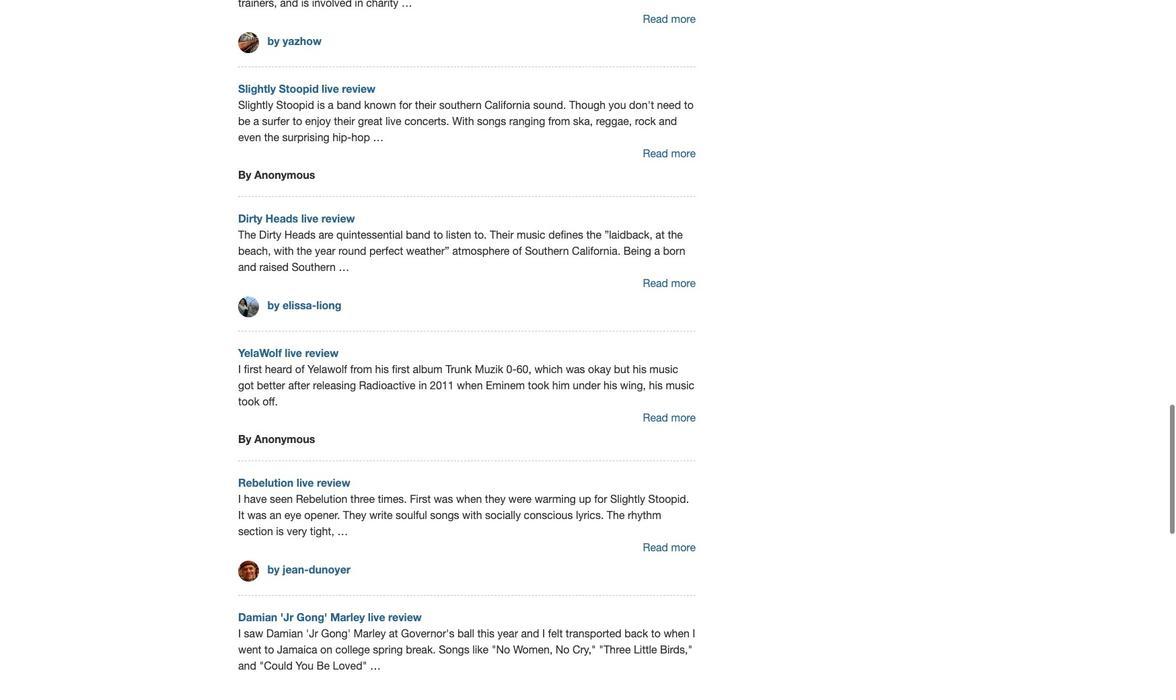 Task type: describe. For each thing, give the bounding box(es) containing it.
review up known
[[342, 82, 376, 95]]

year inside the dirty heads are quintessential band to listen to. their music defines the "laidback, at the beach, with the year round perfect weather" atmosphere of southern california. being a born and raised southern … read more
[[315, 245, 336, 257]]

slightly stoopid live review
[[238, 82, 376, 95]]

an
[[270, 509, 282, 521]]

sick
[[301, 425, 320, 437]]

saw
[[244, 628, 263, 640]]

from inside i first heard of yelawolf from his first album trunk muzik 0-60, which was okay but his music got better after releasing radioactive in 2011 when eminem took him under his wing, his music took off.
[[350, 363, 372, 375]]

for inside the i have seen rebelution three times.  first was when they were warming up for slightly stoopid. it was an eye opener.  they write soulful songs with socially conscious lyrics.  the rhythm section is very tight, … read more
[[595, 493, 608, 505]]

by for yelawolf live review
[[238, 433, 252, 445]]

gong' inside i saw damian 'jr gong' marley at governor's ball this year and i felt transported back to when i went to jamaica on college spring break. songs like "no women, no cry," "three little birds," and "could you be loved" …
[[321, 628, 351, 640]]

damian inside i saw damian 'jr gong' marley at governor's ball this year and i felt transported back to when i went to jamaica on college spring break. songs like "no women, no cry," "three little birds," and "could you be loved" …
[[266, 628, 303, 640]]

need
[[657, 99, 681, 111]]

"could
[[259, 660, 293, 672]]

college
[[336, 644, 370, 656]]

in
[[419, 379, 427, 392]]

socially
[[485, 509, 521, 521]]

ranging
[[509, 115, 546, 127]]

round
[[339, 245, 367, 257]]

to up the surprising
[[293, 115, 302, 127]]

i up birds,"
[[693, 628, 696, 640]]

songs
[[439, 644, 470, 656]]

are
[[319, 229, 334, 241]]

jamaica
[[277, 644, 318, 656]]

concerts.
[[405, 115, 450, 127]]

with inside the i have seen rebelution three times.  first was when they were warming up for slightly stoopid. it was an eye opener.  they write soulful songs with socially conscious lyrics.  the rhythm section is very tight, … read more
[[463, 509, 482, 521]]

by for slightly stoopid live review
[[238, 168, 252, 181]]

the up born
[[668, 229, 683, 241]]

california
[[485, 99, 531, 111]]

0 horizontal spatial their
[[334, 115, 355, 127]]

perfect
[[370, 245, 404, 257]]

songs inside the i have seen rebelution three times.  first was when they were warming up for slightly stoopid. it was an eye opener.  they write soulful songs with socially conscious lyrics.  the rhythm section is very tight, … read more
[[430, 509, 460, 521]]

very
[[287, 526, 307, 538]]

by for by jean-dunoyer
[[268, 564, 280, 576]]

to inside the dirty heads are quintessential band to listen to. their music defines the "laidback, at the beach, with the year round perfect weather" atmosphere of southern california. being a born and raised southern … read more
[[434, 229, 443, 241]]

rhythm
[[628, 509, 662, 521]]

review up releasing
[[305, 346, 339, 359]]

music inside the dirty heads are quintessential band to listen to. their music defines the "laidback, at the beach, with the year round perfect weather" atmosphere of southern california. being a born and raised southern … read more
[[517, 229, 546, 241]]

0 horizontal spatial rebelution
[[238, 476, 294, 489]]

from inside slightly stoopid is a band known for their southern california sound.  though you don't need to be a surfer to enjoy their great live concerts. with songs ranging from ska, reggae, rock and even the surprising hip-hop … read more
[[549, 115, 571, 127]]

heard
[[265, 363, 292, 375]]

slightly stoopid live review link
[[238, 82, 376, 95]]

were
[[509, 493, 532, 505]]

2 vertical spatial music
[[666, 379, 695, 392]]

raised
[[259, 261, 289, 273]]

by jean-dunoyer
[[268, 564, 351, 576]]

1 vertical spatial music
[[650, 363, 679, 375]]

even
[[238, 131, 261, 143]]

1 more from the top
[[672, 13, 696, 25]]

band inside the dirty heads are quintessential band to listen to. their music defines the "laidback, at the beach, with the year round perfect weather" atmosphere of southern california. being a born and raised southern … read more
[[406, 229, 431, 241]]

atmosphere
[[453, 245, 510, 257]]

0 vertical spatial dirty
[[238, 212, 263, 225]]

marley inside i saw damian 'jr gong' marley at governor's ball this year and i felt transported back to when i went to jamaica on college spring break. songs like "no women, no cry," "three little birds," and "could you be loved" …
[[354, 628, 386, 640]]

to right need
[[684, 99, 694, 111]]

"no
[[492, 644, 510, 656]]

to up "could on the bottom left of page
[[265, 644, 274, 656]]

0 vertical spatial southern
[[525, 245, 569, 257]]

… inside i saw damian 'jr gong' marley at governor's ball this year and i felt transported back to when i went to jamaica on college spring break. songs like "no women, no cry," "three little birds," and "could you be loved" …
[[370, 660, 381, 672]]

eye
[[285, 509, 302, 521]]

loved"
[[333, 660, 367, 672]]

1 vertical spatial southern
[[292, 261, 336, 273]]

with inside the dirty heads are quintessential band to listen to. their music defines the "laidback, at the beach, with the year round perfect weather" atmosphere of southern california. being a born and raised southern … read more
[[274, 245, 294, 257]]

i have seen rebelution three times.  first was when they were warming up for slightly stoopid. it was an eye opener.  they write soulful songs with socially conscious lyrics.  the rhythm section is very tight, … read more
[[238, 493, 696, 554]]

'jr inside i saw damian 'jr gong' marley at governor's ball this year and i felt transported back to when i went to jamaica on college spring break. songs like "no women, no cry," "three little birds," and "could you be loved" …
[[306, 628, 318, 640]]

to.
[[475, 229, 487, 241]]

0 vertical spatial heads
[[266, 212, 298, 225]]

damian 'jr gong' marley live review
[[238, 611, 422, 624]]

more inside the i have seen rebelution three times.  first was when they were warming up for slightly stoopid. it was an eye opener.  they write soulful songs with socially conscious lyrics.  the rhythm section is very tight, … read more
[[672, 542, 696, 554]]

a inside the dirty heads are quintessential band to listen to. their music defines the "laidback, at the beach, with the year round perfect weather" atmosphere of southern california. being a born and raised southern … read more
[[655, 245, 660, 257]]

i for i have seen rebelution three times.  first was when they were warming up for slightly stoopid. it was an eye opener.  they write soulful songs with socially conscious lyrics.  the rhythm section is very tight, … read more
[[238, 493, 241, 505]]

… inside slightly stoopid is a band known for their southern california sound.  though you don't need to be a surfer to enjoy their great live concerts. with songs ranging from ska, reggae, rock and even the surprising hip-hop … read more
[[373, 131, 384, 143]]

the down dirty heads live review
[[297, 245, 312, 257]]

hip-
[[333, 131, 352, 143]]

by anonymous for slightly
[[238, 168, 315, 181]]

60,
[[517, 363, 532, 375]]

slightly for slightly stoopid live review
[[238, 82, 276, 95]]

break.
[[406, 644, 436, 656]]

and down went
[[238, 660, 256, 672]]

california.
[[572, 245, 621, 257]]

the inside the dirty heads are quintessential band to listen to. their music defines the "laidback, at the beach, with the year round perfect weather" atmosphere of southern california. being a born and raised southern … read more
[[238, 229, 256, 241]]

sound.
[[534, 99, 567, 111]]

for inside slightly stoopid is a band known for their southern california sound.  though you don't need to be a surfer to enjoy their great live concerts. with songs ranging from ska, reggae, rock and even the surprising hip-hop … read more
[[399, 99, 412, 111]]

when inside the i have seen rebelution three times.  first was when they were warming up for slightly stoopid. it was an eye opener.  they write soulful songs with socially conscious lyrics.  the rhythm section is very tight, … read more
[[456, 493, 482, 505]]

damian 'jr gong' marley live review link
[[238, 611, 422, 624]]

jean-dunoyer's profile image image
[[238, 561, 259, 582]]

have
[[244, 493, 267, 505]]

at inside i saw damian 'jr gong' marley at governor's ball this year and i felt transported back to when i went to jamaica on college spring break. songs like "no women, no cry," "three little birds," and "could you be loved" …
[[389, 628, 398, 640]]

0 vertical spatial a
[[328, 99, 334, 111]]

after
[[288, 379, 310, 392]]

little
[[634, 644, 657, 656]]

being
[[624, 245, 652, 257]]

read more for first read more link
[[643, 13, 696, 25]]

their
[[490, 229, 514, 241]]

conscious
[[524, 509, 573, 521]]

got
[[238, 379, 254, 392]]

read more link for slightly stoopid live review
[[643, 147, 696, 159]]

review up governor's
[[389, 611, 422, 624]]

section
[[238, 526, 273, 538]]

0 vertical spatial damian
[[238, 611, 278, 624]]

yazhow
[[283, 34, 322, 47]]

his up wing, at the right bottom of the page
[[633, 363, 647, 375]]

enjoy
[[305, 115, 331, 127]]

cry,"
[[573, 644, 596, 656]]

better
[[257, 379, 285, 392]]

… inside the i have seen rebelution three times.  first was when they were warming up for slightly stoopid. it was an eye opener.  they write soulful songs with socially conscious lyrics.  the rhythm section is very tight, … read more
[[337, 526, 348, 538]]

1 vertical spatial yelawolf
[[238, 425, 278, 437]]

more inside slightly stoopid is a band known for their southern california sound.  though you don't need to be a surfer to enjoy their great live concerts. with songs ranging from ska, reggae, rock and even the surprising hip-hop … read more
[[672, 147, 696, 159]]

don't
[[630, 99, 655, 111]]

his up radioactive
[[375, 363, 389, 375]]

rebelution live review link
[[238, 476, 351, 489]]

him
[[553, 379, 570, 392]]

0-
[[507, 363, 517, 375]]

defines
[[549, 229, 584, 241]]

transported
[[566, 628, 622, 640]]

his down okay
[[604, 379, 618, 392]]

which
[[535, 363, 563, 375]]

rebelution inside the i have seen rebelution three times.  first was when they were warming up for slightly stoopid. it was an eye opener.  they write soulful songs with socially conscious lyrics.  the rhythm section is very tight, … read more
[[296, 493, 348, 505]]

first
[[410, 493, 431, 505]]

4 more from the top
[[672, 412, 696, 424]]

"laidback,
[[605, 229, 653, 241]]

jean-
[[283, 564, 309, 576]]

dunoyer
[[309, 564, 351, 576]]

of inside the dirty heads are quintessential band to listen to. their music defines the "laidback, at the beach, with the year round perfect weather" atmosphere of southern california. being a born and raised southern … read more
[[513, 245, 522, 257]]

by for by yazhow
[[268, 34, 280, 47]]

wing,
[[621, 379, 646, 392]]

but
[[614, 363, 630, 375]]

i first heard of yelawolf from his first album trunk muzik 0-60, which was okay but his music got better after releasing radioactive in 2011 when eminem took him under his wing, his music took off.
[[238, 363, 695, 408]]

"three
[[599, 644, 631, 656]]

surfer
[[262, 115, 290, 127]]

be
[[238, 115, 251, 127]]

elissa-
[[283, 299, 317, 312]]

is inside the i have seen rebelution three times.  first was when they were warming up for slightly stoopid. it was an eye opener.  they write soulful songs with socially conscious lyrics.  the rhythm section is very tight, … read more
[[276, 526, 284, 538]]

great
[[358, 115, 383, 127]]



Task type: locate. For each thing, give the bounding box(es) containing it.
stoopid for is
[[276, 99, 314, 111]]

read inside the dirty heads are quintessential band to listen to. their music defines the "laidback, at the beach, with the year round perfect weather" atmosphere of southern california. being a born and raised southern … read more
[[643, 277, 669, 289]]

songs down "california"
[[477, 115, 506, 127]]

… right hop
[[373, 131, 384, 143]]

1 vertical spatial stoopid
[[276, 99, 314, 111]]

under
[[573, 379, 601, 392]]

1 vertical spatial dirty
[[259, 229, 282, 241]]

yelawolf up releasing
[[308, 363, 347, 375]]

by right the elissa-liong's profile image
[[268, 299, 280, 312]]

1 vertical spatial took
[[238, 396, 260, 408]]

1 horizontal spatial band
[[406, 229, 431, 241]]

band up weather"
[[406, 229, 431, 241]]

to up weather"
[[434, 229, 443, 241]]

like
[[473, 644, 489, 656]]

0 horizontal spatial the
[[238, 229, 256, 241]]

with
[[274, 245, 294, 257], [463, 509, 482, 521]]

0 horizontal spatial took
[[238, 396, 260, 408]]

3 by from the top
[[268, 564, 280, 576]]

0 horizontal spatial southern
[[292, 261, 336, 273]]

0 horizontal spatial year
[[315, 245, 336, 257]]

slightly inside slightly stoopid is a band known for their southern california sound.  though you don't need to be a surfer to enjoy their great live concerts. with songs ranging from ska, reggae, rock and even the surprising hip-hop … read more
[[238, 99, 273, 111]]

i left have
[[238, 493, 241, 505]]

0 vertical spatial when
[[457, 379, 483, 392]]

back
[[625, 628, 649, 640]]

write
[[370, 509, 393, 521]]

0 vertical spatial stoopid
[[279, 82, 319, 95]]

southern
[[525, 245, 569, 257], [292, 261, 336, 273]]

a right be
[[253, 115, 259, 127]]

i left saw
[[238, 628, 241, 640]]

1 anonymous from the top
[[254, 168, 315, 181]]

1 vertical spatial by
[[238, 433, 252, 445]]

1 read from the top
[[643, 13, 669, 25]]

0 horizontal spatial from
[[350, 363, 372, 375]]

0 vertical spatial music
[[517, 229, 546, 241]]

the
[[264, 131, 279, 143], [587, 229, 602, 241], [668, 229, 683, 241], [297, 245, 312, 257]]

1 vertical spatial by
[[268, 299, 280, 312]]

stoopid down slightly stoopid live review link
[[276, 99, 314, 111]]

0 vertical spatial marley
[[330, 611, 365, 624]]

muzik
[[475, 363, 504, 375]]

band inside slightly stoopid is a band known for their southern california sound.  though you don't need to be a surfer to enjoy their great live concerts. with songs ranging from ska, reggae, rock and even the surprising hip-hop … read more
[[337, 99, 361, 111]]

the up california.
[[587, 229, 602, 241]]

stoopid for live
[[279, 82, 319, 95]]

year inside i saw damian 'jr gong' marley at governor's ball this year and i felt transported back to when i went to jamaica on college spring break. songs like "no women, no cry," "three little birds," and "could you be loved" …
[[498, 628, 518, 640]]

0 vertical spatial their
[[415, 99, 436, 111]]

0 vertical spatial read more
[[643, 13, 696, 25]]

first up radioactive
[[392, 363, 410, 375]]

yelawolf live review
[[238, 346, 339, 359]]

when down trunk
[[457, 379, 483, 392]]

the dirty heads are quintessential band to listen to. their music defines the "laidback, at the beach, with the year round perfect weather" atmosphere of southern california. being a born and raised southern … read more
[[238, 229, 696, 289]]

is up enjoy
[[317, 99, 325, 111]]

read more
[[643, 13, 696, 25], [643, 412, 696, 424]]

…
[[373, 131, 384, 143], [339, 261, 350, 273], [323, 425, 334, 437], [337, 526, 348, 538], [370, 660, 381, 672]]

a up enjoy
[[328, 99, 334, 111]]

with left socially
[[463, 509, 482, 521]]

2011
[[430, 379, 454, 392]]

by elissa-liong
[[268, 299, 342, 312]]

by down even
[[238, 168, 252, 181]]

was right "it"
[[247, 509, 267, 521]]

their up hip-
[[334, 115, 355, 127]]

southern down defines
[[525, 245, 569, 257]]

known
[[364, 99, 396, 111]]

1 vertical spatial damian
[[266, 628, 303, 640]]

when left they
[[456, 493, 482, 505]]

1 horizontal spatial was
[[434, 493, 453, 505]]

0 vertical spatial for
[[399, 99, 412, 111]]

surprising
[[282, 131, 330, 143]]

of
[[513, 245, 522, 257], [295, 363, 305, 375]]

by anonymous down off.
[[238, 433, 315, 445]]

3 read from the top
[[643, 277, 669, 289]]

anonymous for live
[[254, 433, 315, 445]]

1 vertical spatial the
[[607, 509, 625, 521]]

quintessential
[[337, 229, 403, 241]]

0 vertical spatial band
[[337, 99, 361, 111]]

0 vertical spatial was
[[566, 363, 585, 375]]

when
[[457, 379, 483, 392], [456, 493, 482, 505], [664, 628, 690, 640]]

0 horizontal spatial is
[[276, 526, 284, 538]]

eminem
[[486, 379, 525, 392]]

music right but
[[650, 363, 679, 375]]

songs inside slightly stoopid is a band known for their southern california sound.  though you don't need to be a surfer to enjoy their great live concerts. with songs ranging from ska, reggae, rock and even the surprising hip-hop … read more
[[477, 115, 506, 127]]

0 horizontal spatial with
[[274, 245, 294, 257]]

0 vertical spatial slightly
[[238, 82, 276, 95]]

year down are
[[315, 245, 336, 257]]

is inside slightly stoopid is a band known for their southern california sound.  though you don't need to be a surfer to enjoy their great live concerts. with songs ranging from ska, reggae, rock and even the surprising hip-hop … read more
[[317, 99, 325, 111]]

1 horizontal spatial at
[[656, 229, 665, 241]]

three
[[351, 493, 375, 505]]

stoopid inside slightly stoopid is a band known for their southern california sound.  though you don't need to be a surfer to enjoy their great live concerts. with songs ranging from ska, reggae, rock and even the surprising hip-hop … read more
[[276, 99, 314, 111]]

with up raised
[[274, 245, 294, 257]]

damian up jamaica
[[266, 628, 303, 640]]

his right wing, at the right bottom of the page
[[649, 379, 663, 392]]

year up "no
[[498, 628, 518, 640]]

1 vertical spatial anonymous
[[254, 433, 315, 445]]

1 by from the top
[[238, 168, 252, 181]]

i inside the i have seen rebelution three times.  first was when they were warming up for slightly stoopid. it was an eye opener.  they write soulful songs with socially conscious lyrics.  the rhythm section is very tight, … read more
[[238, 493, 241, 505]]

first up got
[[244, 363, 262, 375]]

up
[[579, 493, 592, 505]]

was right first
[[434, 493, 453, 505]]

1 vertical spatial with
[[463, 509, 482, 521]]

review up are
[[322, 212, 355, 225]]

times.
[[378, 493, 407, 505]]

band up great
[[337, 99, 361, 111]]

… inside the dirty heads are quintessential band to listen to. their music defines the "laidback, at the beach, with the year round perfect weather" atmosphere of southern california. being a born and raised southern … read more
[[339, 261, 350, 273]]

yelawolf has sick …
[[238, 425, 334, 437]]

4 read more link from the top
[[643, 412, 696, 424]]

of up after
[[295, 363, 305, 375]]

yelawolf inside i first heard of yelawolf from his first album trunk muzik 0-60, which was okay but his music got better after releasing radioactive in 2011 when eminem took him under his wing, his music took off.
[[308, 363, 347, 375]]

to up little
[[651, 628, 661, 640]]

1 horizontal spatial rebelution
[[296, 493, 348, 505]]

1 horizontal spatial yelawolf
[[308, 363, 347, 375]]

0 vertical spatial rebelution
[[238, 476, 294, 489]]

i inside i first heard of yelawolf from his first album trunk muzik 0-60, which was okay but his music got better after releasing radioactive in 2011 when eminem took him under his wing, his music took off.
[[238, 363, 241, 375]]

1 by from the top
[[268, 34, 280, 47]]

their up concerts. at the left of page
[[415, 99, 436, 111]]

of inside i first heard of yelawolf from his first album trunk muzik 0-60, which was okay but his music got better after releasing radioactive in 2011 when eminem took him under his wing, his music took off.
[[295, 363, 305, 375]]

heads down dirty heads live review link
[[285, 229, 316, 241]]

0 vertical spatial songs
[[477, 115, 506, 127]]

heads up the beach,
[[266, 212, 298, 225]]

at up spring
[[389, 628, 398, 640]]

more inside the dirty heads are quintessential band to listen to. their music defines the "laidback, at the beach, with the year round perfect weather" atmosphere of southern california. being a born and raised southern … read more
[[672, 277, 696, 289]]

0 horizontal spatial yelawolf
[[238, 425, 278, 437]]

for right known
[[399, 99, 412, 111]]

0 horizontal spatial songs
[[430, 509, 460, 521]]

1 first from the left
[[244, 363, 262, 375]]

and inside slightly stoopid is a band known for their southern california sound.  though you don't need to be a surfer to enjoy their great live concerts. with songs ranging from ska, reggae, rock and even the surprising hip-hop … read more
[[659, 115, 677, 127]]

their
[[415, 99, 436, 111], [334, 115, 355, 127]]

slightly inside the i have seen rebelution three times.  first was when they were warming up for slightly stoopid. it was an eye opener.  they write soulful songs with socially conscious lyrics.  the rhythm section is very tight, … read more
[[611, 493, 646, 505]]

read inside the i have seen rebelution three times.  first was when they were warming up for slightly stoopid. it was an eye opener.  they write soulful songs with socially conscious lyrics.  the rhythm section is very tight, … read more
[[643, 542, 669, 554]]

read more link for dirty heads live review
[[643, 277, 696, 289]]

slightly stoopid is a band known for their southern california sound.  though you don't need to be a surfer to enjoy their great live concerts. with songs ranging from ska, reggae, rock and even the surprising hip-hop … read more
[[238, 99, 696, 159]]

0 vertical spatial took
[[528, 379, 550, 392]]

and inside the dirty heads are quintessential band to listen to. their music defines the "laidback, at the beach, with the year round perfect weather" atmosphere of southern california. being a born and raised southern … read more
[[238, 261, 256, 273]]

lyrics.
[[576, 509, 604, 521]]

tight,
[[310, 526, 334, 538]]

0 vertical spatial is
[[317, 99, 325, 111]]

slightly for slightly stoopid is a band known for their southern california sound.  though you don't need to be a surfer to enjoy their great live concerts. with songs ranging from ska, reggae, rock and even the surprising hip-hop … read more
[[238, 99, 273, 111]]

damian up saw
[[238, 611, 278, 624]]

a left born
[[655, 245, 660, 257]]

for right up
[[595, 493, 608, 505]]

trunk
[[446, 363, 472, 375]]

1 vertical spatial heads
[[285, 229, 316, 241]]

1 read more from the top
[[643, 13, 696, 25]]

dirty heads live review
[[238, 212, 355, 225]]

on
[[321, 644, 333, 656]]

read inside slightly stoopid is a band known for their southern california sound.  though you don't need to be a surfer to enjoy their great live concerts. with songs ranging from ska, reggae, rock and even the surprising hip-hop … read more
[[643, 147, 669, 159]]

0 vertical spatial gong'
[[297, 611, 327, 624]]

yazhow's profile image image
[[238, 32, 259, 53]]

hop
[[352, 131, 370, 143]]

has
[[281, 425, 298, 437]]

the up the beach,
[[238, 229, 256, 241]]

i saw damian 'jr gong' marley at governor's ball this year and i felt transported back to when i went to jamaica on college spring break. songs like "no women, no cry," "three little birds," and "could you be loved" …
[[238, 628, 696, 672]]

1 horizontal spatial of
[[513, 245, 522, 257]]

read more for 2nd read more link from the bottom
[[643, 412, 696, 424]]

2 anonymous from the top
[[254, 433, 315, 445]]

marley
[[330, 611, 365, 624], [354, 628, 386, 640]]

songs down first
[[430, 509, 460, 521]]

1 vertical spatial a
[[253, 115, 259, 127]]

was up under
[[566, 363, 585, 375]]

0 horizontal spatial at
[[389, 628, 398, 640]]

southern down are
[[292, 261, 336, 273]]

0 vertical spatial of
[[513, 245, 522, 257]]

the down surfer at the left
[[264, 131, 279, 143]]

2 vertical spatial when
[[664, 628, 690, 640]]

1 by anonymous from the top
[[238, 168, 315, 181]]

dirty inside the dirty heads are quintessential band to listen to. their music defines the "laidback, at the beach, with the year round perfect weather" atmosphere of southern california. being a born and raised southern … read more
[[259, 229, 282, 241]]

1 horizontal spatial is
[[317, 99, 325, 111]]

by
[[238, 168, 252, 181], [238, 433, 252, 445]]

though
[[569, 99, 606, 111]]

1 vertical spatial year
[[498, 628, 518, 640]]

year
[[315, 245, 336, 257], [498, 628, 518, 640]]

1 vertical spatial marley
[[354, 628, 386, 640]]

2 read from the top
[[643, 147, 669, 159]]

live inside slightly stoopid is a band known for their southern california sound.  though you don't need to be a surfer to enjoy their great live concerts. with songs ranging from ska, reggae, rock and even the surprising hip-hop … read more
[[386, 115, 402, 127]]

read more link for rebelution live review
[[643, 542, 696, 554]]

i for i saw damian 'jr gong' marley at governor's ball this year and i felt transported back to when i went to jamaica on college spring break. songs like "no women, no cry," "three little birds," and "could you be loved" …
[[238, 628, 241, 640]]

warming
[[535, 493, 576, 505]]

they
[[485, 493, 506, 505]]

by for by elissa-liong
[[268, 299, 280, 312]]

from down sound.
[[549, 115, 571, 127]]

governor's
[[401, 628, 455, 640]]

rebelution up opener.
[[296, 493, 348, 505]]

2 by anonymous from the top
[[238, 433, 315, 445]]

anonymous down the surprising
[[254, 168, 315, 181]]

1 vertical spatial from
[[350, 363, 372, 375]]

0 vertical spatial with
[[274, 245, 294, 257]]

1 vertical spatial by anonymous
[[238, 433, 315, 445]]

1 vertical spatial was
[[434, 493, 453, 505]]

elissa-liong's profile image image
[[238, 297, 259, 317]]

women,
[[513, 644, 553, 656]]

0 horizontal spatial of
[[295, 363, 305, 375]]

5 more from the top
[[672, 542, 696, 554]]

anonymous down off.
[[254, 433, 315, 445]]

and down need
[[659, 115, 677, 127]]

1 vertical spatial band
[[406, 229, 431, 241]]

1 horizontal spatial southern
[[525, 245, 569, 257]]

… down the "round"
[[339, 261, 350, 273]]

2 more from the top
[[672, 147, 696, 159]]

at inside the dirty heads are quintessential band to listen to. their music defines the "laidback, at the beach, with the year round perfect weather" atmosphere of southern california. being a born and raised southern … read more
[[656, 229, 665, 241]]

spring
[[373, 644, 403, 656]]

3 more from the top
[[672, 277, 696, 289]]

0 vertical spatial by anonymous
[[238, 168, 315, 181]]

rock
[[635, 115, 656, 127]]

1 horizontal spatial year
[[498, 628, 518, 640]]

1 vertical spatial their
[[334, 115, 355, 127]]

0 vertical spatial the
[[238, 229, 256, 241]]

when up birds,"
[[664, 628, 690, 640]]

band
[[337, 99, 361, 111], [406, 229, 431, 241]]

0 horizontal spatial was
[[247, 509, 267, 521]]

1 read more link from the top
[[643, 13, 696, 25]]

3 read more link from the top
[[643, 277, 696, 289]]

4 read from the top
[[643, 412, 669, 424]]

1 vertical spatial 'jr
[[306, 628, 318, 640]]

1 horizontal spatial the
[[607, 509, 625, 521]]

from up radioactive
[[350, 363, 372, 375]]

by left jean-
[[268, 564, 280, 576]]

1 horizontal spatial their
[[415, 99, 436, 111]]

gong' up on
[[297, 611, 327, 624]]

1 horizontal spatial for
[[595, 493, 608, 505]]

1 vertical spatial at
[[389, 628, 398, 640]]

stoopid.
[[649, 493, 690, 505]]

i
[[238, 363, 241, 375], [238, 493, 241, 505], [238, 628, 241, 640], [543, 628, 545, 640], [693, 628, 696, 640]]

1 horizontal spatial from
[[549, 115, 571, 127]]

liong
[[317, 299, 342, 312]]

took down got
[[238, 396, 260, 408]]

rebelution up have
[[238, 476, 294, 489]]

the inside the i have seen rebelution three times.  first was when they were warming up for slightly stoopid. it was an eye opener.  they write soulful songs with socially conscious lyrics.  the rhythm section is very tight, … read more
[[607, 509, 625, 521]]

i left felt
[[543, 628, 545, 640]]

i up got
[[238, 363, 241, 375]]

born
[[663, 245, 686, 257]]

1 horizontal spatial a
[[328, 99, 334, 111]]

okay
[[588, 363, 611, 375]]

felt
[[548, 628, 563, 640]]

1 vertical spatial gong'
[[321, 628, 351, 640]]

anonymous for stoopid
[[254, 168, 315, 181]]

the right lyrics.
[[607, 509, 625, 521]]

listen
[[446, 229, 472, 241]]

when inside i saw damian 'jr gong' marley at governor's ball this year and i felt transported back to when i went to jamaica on college spring break. songs like "no women, no cry," "three little birds," and "could you be loved" …
[[664, 628, 690, 640]]

yelawolf live review link
[[238, 346, 339, 359]]

was inside i first heard of yelawolf from his first album trunk muzik 0-60, which was okay but his music got better after releasing radioactive in 2011 when eminem took him under his wing, his music took off.
[[566, 363, 585, 375]]

gong'
[[297, 611, 327, 624], [321, 628, 351, 640]]

2 read more link from the top
[[643, 147, 696, 159]]

0 vertical spatial yelawolf
[[308, 363, 347, 375]]

you
[[296, 660, 314, 672]]

stoopid up enjoy
[[279, 82, 319, 95]]

soulful
[[396, 509, 427, 521]]

i for i first heard of yelawolf from his first album trunk muzik 0-60, which was okay but his music got better after releasing radioactive in 2011 when eminem took him under his wing, his music took off.
[[238, 363, 241, 375]]

1 horizontal spatial first
[[392, 363, 410, 375]]

0 vertical spatial year
[[315, 245, 336, 257]]

2 first from the left
[[392, 363, 410, 375]]

heads inside the dirty heads are quintessential band to listen to. their music defines the "laidback, at the beach, with the year round perfect weather" atmosphere of southern california. being a born and raised southern … read more
[[285, 229, 316, 241]]

by left has
[[238, 433, 252, 445]]

2 vertical spatial slightly
[[611, 493, 646, 505]]

0 vertical spatial from
[[549, 115, 571, 127]]

0 horizontal spatial a
[[253, 115, 259, 127]]

weather"
[[407, 245, 450, 257]]

of down their at the left
[[513, 245, 522, 257]]

… right sick
[[323, 425, 334, 437]]

slightly
[[238, 82, 276, 95], [238, 99, 273, 111], [611, 493, 646, 505]]

by yazhow
[[268, 34, 322, 47]]

was
[[566, 363, 585, 375], [434, 493, 453, 505], [247, 509, 267, 521]]

1 vertical spatial when
[[456, 493, 482, 505]]

2 horizontal spatial was
[[566, 363, 585, 375]]

music right wing, at the right bottom of the page
[[666, 379, 695, 392]]

opener.
[[305, 509, 340, 521]]

0 vertical spatial anonymous
[[254, 168, 315, 181]]

2 by from the top
[[268, 299, 280, 312]]

it
[[238, 509, 245, 521]]

the inside slightly stoopid is a band known for their southern california sound.  though you don't need to be a surfer to enjoy their great live concerts. with songs ranging from ska, reggae, rock and even the surprising hip-hop … read more
[[264, 131, 279, 143]]

and
[[659, 115, 677, 127], [238, 261, 256, 273], [521, 628, 540, 640], [238, 660, 256, 672]]

5 read from the top
[[643, 542, 669, 554]]

dirty heads live review link
[[238, 212, 355, 225]]

1 vertical spatial is
[[276, 526, 284, 538]]

0 horizontal spatial first
[[244, 363, 262, 375]]

2 vertical spatial a
[[655, 245, 660, 257]]

0 horizontal spatial for
[[399, 99, 412, 111]]

0 vertical spatial at
[[656, 229, 665, 241]]

you
[[609, 99, 627, 111]]

anonymous
[[254, 168, 315, 181], [254, 433, 315, 445]]

by right yazhow's profile image
[[268, 34, 280, 47]]

2 read more from the top
[[643, 412, 696, 424]]

2 vertical spatial by
[[268, 564, 280, 576]]

dirty
[[238, 212, 263, 225], [259, 229, 282, 241]]

is down an
[[276, 526, 284, 538]]

yelawolf left has
[[238, 425, 278, 437]]

0 vertical spatial by
[[238, 168, 252, 181]]

1 vertical spatial for
[[595, 493, 608, 505]]

releasing
[[313, 379, 356, 392]]

music right their at the left
[[517, 229, 546, 241]]

birds,"
[[660, 644, 693, 656]]

0 horizontal spatial 'jr
[[281, 611, 294, 624]]

… down spring
[[370, 660, 381, 672]]

0 vertical spatial 'jr
[[281, 611, 294, 624]]

off.
[[263, 396, 278, 408]]

0 horizontal spatial band
[[337, 99, 361, 111]]

and down the beach,
[[238, 261, 256, 273]]

took down the which
[[528, 379, 550, 392]]

0 vertical spatial by
[[268, 34, 280, 47]]

to
[[684, 99, 694, 111], [293, 115, 302, 127], [434, 229, 443, 241], [651, 628, 661, 640], [265, 644, 274, 656]]

this
[[478, 628, 495, 640]]

when inside i first heard of yelawolf from his first album trunk muzik 0-60, which was okay but his music got better after releasing radioactive in 2011 when eminem took him under his wing, his music took off.
[[457, 379, 483, 392]]

by anonymous down even
[[238, 168, 315, 181]]

reggae,
[[596, 115, 632, 127]]

5 read more link from the top
[[643, 542, 696, 554]]

by anonymous for yelawolf
[[238, 433, 315, 445]]

at up born
[[656, 229, 665, 241]]

… down they
[[337, 526, 348, 538]]

and up the women,
[[521, 628, 540, 640]]

2 by from the top
[[238, 433, 252, 445]]

1 horizontal spatial 'jr
[[306, 628, 318, 640]]

1 vertical spatial rebelution
[[296, 493, 348, 505]]

gong' down damian 'jr gong' marley live review on the left of page
[[321, 628, 351, 640]]

1 vertical spatial slightly
[[238, 99, 273, 111]]

review up opener.
[[317, 476, 351, 489]]

1 vertical spatial read more
[[643, 412, 696, 424]]



Task type: vqa. For each thing, say whether or not it's contained in the screenshot.
AM
no



